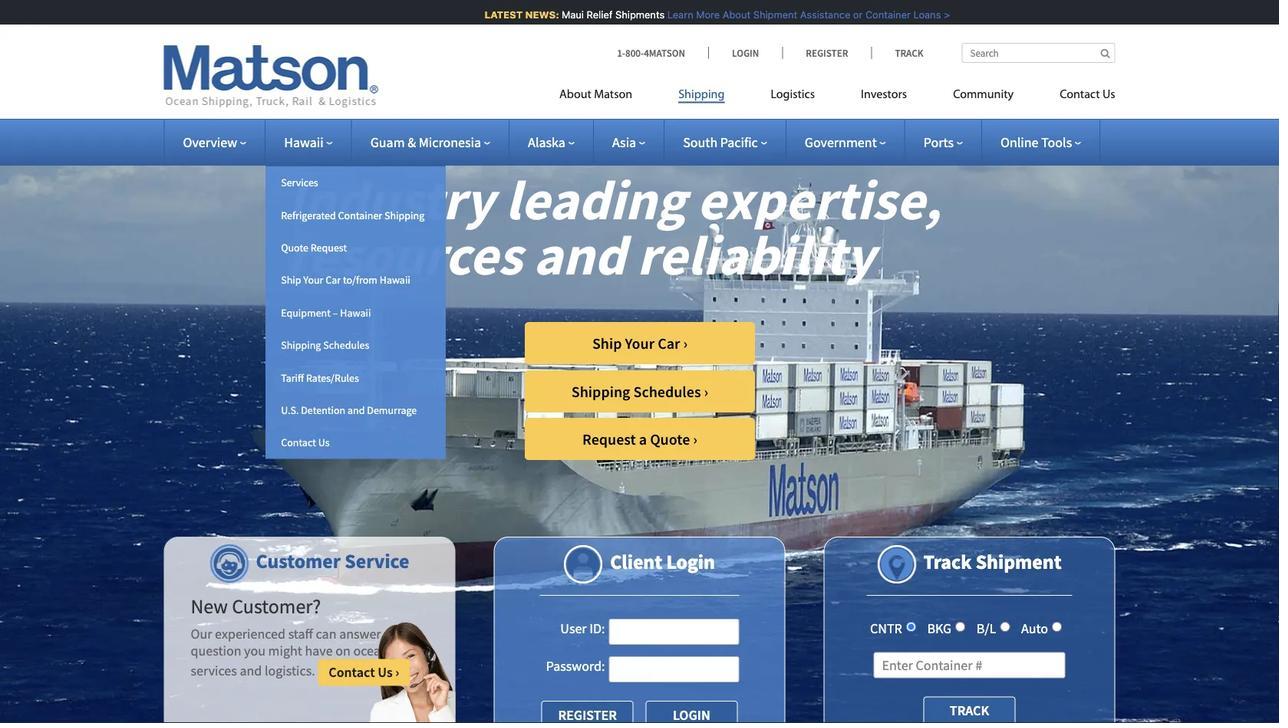 Task type: locate. For each thing, give the bounding box(es) containing it.
car up the 'shipping schedules ›' link
[[658, 334, 680, 353]]

1 vertical spatial and
[[348, 404, 365, 417]]

alaska
[[528, 134, 566, 151]]

0 vertical spatial track
[[895, 46, 924, 59]]

1 horizontal spatial ship
[[593, 334, 622, 353]]

maui
[[555, 9, 578, 20]]

asia link
[[612, 134, 646, 151]]

contact up tools
[[1060, 89, 1100, 101]]

shipment up login link
[[747, 9, 791, 20]]

about matson link
[[560, 81, 656, 112]]

might
[[268, 643, 302, 660]]

quote right a
[[650, 430, 690, 449]]

track inside button
[[950, 703, 990, 720]]

0 vertical spatial container
[[859, 9, 904, 20]]

0 vertical spatial shipment
[[747, 9, 791, 20]]

us
[[1103, 89, 1116, 101], [318, 436, 330, 450], [378, 664, 393, 682]]

our experienced staff can answer any question you might have on ocean services and logistics.
[[191, 626, 405, 680]]

1 horizontal spatial your
[[625, 334, 655, 353]]

online tools
[[1001, 134, 1072, 151]]

Auto radio
[[1052, 622, 1062, 632]]

0 horizontal spatial quote
[[281, 241, 309, 255]]

our
[[191, 626, 212, 643]]

ship up equipment
[[281, 273, 301, 287]]

contact us link up tools
[[1037, 81, 1116, 112]]

shipping down equipment
[[281, 338, 321, 352]]

0 horizontal spatial and
[[348, 404, 365, 417]]

search image
[[1101, 48, 1110, 58]]

user
[[561, 620, 587, 638]]

&
[[408, 134, 416, 151]]

0 horizontal spatial schedules
[[323, 338, 370, 352]]

track
[[895, 46, 924, 59], [924, 550, 972, 575], [950, 703, 990, 720]]

government link
[[805, 134, 886, 151]]

contact for top contact us link
[[1060, 89, 1100, 101]]

request
[[311, 241, 347, 255], [583, 430, 636, 449]]

0 horizontal spatial car
[[326, 273, 341, 287]]

0 horizontal spatial shipment
[[747, 9, 791, 20]]

1 vertical spatial hawaii
[[380, 273, 411, 287]]

staff
[[288, 626, 313, 643]]

hawaii inside 'link'
[[380, 273, 411, 287]]

shipping up request a quote › link at the bottom of page
[[572, 382, 631, 401]]

south pacific
[[683, 134, 758, 151]]

us for the bottom contact us link
[[318, 436, 330, 450]]

loans
[[907, 9, 935, 20]]

0 horizontal spatial your
[[303, 273, 323, 287]]

0 vertical spatial your
[[303, 273, 323, 287]]

800-
[[626, 46, 644, 59]]

any
[[384, 626, 405, 643]]

us down search image
[[1103, 89, 1116, 101]]

contact inside top menu navigation
[[1060, 89, 1100, 101]]

Search search field
[[962, 43, 1116, 63]]

shipping down services link
[[385, 208, 425, 222]]

track up bkg radio
[[924, 550, 972, 575]]

ship your car to/from hawaii link
[[266, 264, 446, 297]]

u.s. detention and demurrage
[[281, 404, 417, 417]]

to/from
[[343, 273, 378, 287]]

ship your car to/from hawaii
[[281, 273, 411, 287]]

1 horizontal spatial schedules
[[634, 382, 701, 401]]

2 horizontal spatial hawaii
[[380, 273, 411, 287]]

0 horizontal spatial us
[[318, 436, 330, 450]]

1 vertical spatial contact
[[281, 436, 316, 450]]

None search field
[[962, 43, 1116, 63]]

shipments
[[609, 9, 658, 20]]

contact us inside top menu navigation
[[1060, 89, 1116, 101]]

2 vertical spatial contact
[[329, 664, 375, 682]]

1 horizontal spatial about
[[716, 9, 744, 20]]

0 horizontal spatial contact us
[[281, 436, 330, 450]]

1 vertical spatial ship
[[593, 334, 622, 353]]

guam & micronesia link
[[370, 134, 491, 151]]

0 vertical spatial schedules
[[323, 338, 370, 352]]

>
[[938, 9, 944, 20]]

u.s.
[[281, 404, 299, 417]]

0 vertical spatial login
[[732, 46, 759, 59]]

0 vertical spatial and
[[534, 220, 626, 289]]

track down enter container # text field on the bottom right
[[950, 703, 990, 720]]

0 vertical spatial ship
[[281, 273, 301, 287]]

hawaii up services
[[284, 134, 324, 151]]

b/l
[[977, 620, 997, 638]]

ship
[[281, 273, 301, 287], [593, 334, 622, 353]]

1 vertical spatial track
[[924, 550, 972, 575]]

1 horizontal spatial and
[[534, 220, 626, 289]]

schedules up a
[[634, 382, 701, 401]]

contact us link
[[1037, 81, 1116, 112], [266, 427, 446, 459]]

contact us down search image
[[1060, 89, 1116, 101]]

2 horizontal spatial us
[[1103, 89, 1116, 101]]

shipping for shipping schedules ›
[[572, 382, 631, 401]]

container down services link
[[338, 208, 382, 222]]

your up "shipping schedules ›"
[[625, 334, 655, 353]]

car for ›
[[658, 334, 680, 353]]

answer
[[339, 626, 381, 643]]

1 vertical spatial quote
[[650, 430, 690, 449]]

learn
[[661, 9, 687, 20]]

your inside 'link'
[[303, 273, 323, 287]]

hawaii link
[[284, 134, 333, 151]]

schedules down the equipment – hawaii link
[[323, 338, 370, 352]]

south
[[683, 134, 718, 151]]

us down detention
[[318, 436, 330, 450]]

1 horizontal spatial contact
[[329, 664, 375, 682]]

0 horizontal spatial about
[[560, 89, 592, 101]]

car left "to/from"
[[326, 273, 341, 287]]

0 vertical spatial contact
[[1060, 89, 1100, 101]]

ship your car ›
[[593, 334, 688, 353]]

login right client at bottom
[[667, 550, 715, 575]]

asia
[[612, 134, 636, 151]]

1 horizontal spatial request
[[583, 430, 636, 449]]

industry
[[287, 165, 494, 234]]

logistics link
[[748, 81, 838, 112]]

0 vertical spatial contact us
[[1060, 89, 1116, 101]]

customer?
[[232, 594, 321, 619]]

2 horizontal spatial contact
[[1060, 89, 1100, 101]]

micronesia
[[419, 134, 481, 151]]

reliability
[[637, 220, 875, 289]]

contact us link down u.s. detention and demurrage
[[266, 427, 446, 459]]

track shipment
[[924, 550, 1062, 575]]

request up 'ship your car to/from hawaii'
[[311, 241, 347, 255]]

alaska link
[[528, 134, 575, 151]]

track for track shipment
[[924, 550, 972, 575]]

ocean
[[353, 643, 388, 660]]

and inside 'link'
[[348, 404, 365, 417]]

shipping for shipping schedules
[[281, 338, 321, 352]]

equipment
[[281, 306, 331, 320]]

your
[[303, 273, 323, 287], [625, 334, 655, 353]]

demurrage
[[367, 404, 417, 417]]

ports link
[[924, 134, 963, 151]]

1 vertical spatial request
[[583, 430, 636, 449]]

password:
[[546, 658, 605, 675]]

shipping up south
[[679, 89, 725, 101]]

schedules
[[323, 338, 370, 352], [634, 382, 701, 401]]

2 vertical spatial us
[[378, 664, 393, 682]]

equipment – hawaii
[[281, 306, 371, 320]]

contact
[[1060, 89, 1100, 101], [281, 436, 316, 450], [329, 664, 375, 682]]

schedules for shipping schedules
[[323, 338, 370, 352]]

1 vertical spatial car
[[658, 334, 680, 353]]

1 horizontal spatial contact us
[[1060, 89, 1116, 101]]

1 vertical spatial us
[[318, 436, 330, 450]]

quote down refrigerated
[[281, 241, 309, 255]]

1 vertical spatial contact us
[[281, 436, 330, 450]]

ship for ship your car ›
[[593, 334, 622, 353]]

car inside 'link'
[[326, 273, 341, 287]]

0 vertical spatial contact us link
[[1037, 81, 1116, 112]]

and
[[534, 220, 626, 289], [348, 404, 365, 417]]

1 vertical spatial schedules
[[634, 382, 701, 401]]

None button
[[646, 702, 738, 724]]

0 horizontal spatial container
[[338, 208, 382, 222]]

contact us down u.s.
[[281, 436, 330, 450]]

south pacific link
[[683, 134, 767, 151]]

0 vertical spatial hawaii
[[284, 134, 324, 151]]

0 vertical spatial us
[[1103, 89, 1116, 101]]

request a quote › link
[[525, 418, 755, 461]]

2 vertical spatial track
[[950, 703, 990, 720]]

1 vertical spatial shipment
[[976, 550, 1062, 575]]

1 horizontal spatial car
[[658, 334, 680, 353]]

User ID: text field
[[609, 619, 740, 646]]

1 vertical spatial login
[[667, 550, 715, 575]]

1 horizontal spatial shipment
[[976, 550, 1062, 575]]

us inside top menu navigation
[[1103, 89, 1116, 101]]

login down the latest news: maui relief shipments learn more about shipment assistance or container loans >
[[732, 46, 759, 59]]

ship inside 'link'
[[281, 273, 301, 287]]

contact down u.s.
[[281, 436, 316, 450]]

your for to/from
[[303, 273, 323, 287]]

shipping inside "link"
[[679, 89, 725, 101]]

1 horizontal spatial hawaii
[[340, 306, 371, 320]]

us down ocean
[[378, 664, 393, 682]]

tariff rates/rules link
[[266, 362, 446, 394]]

about left matson
[[560, 89, 592, 101]]

0 horizontal spatial request
[[311, 241, 347, 255]]

0 vertical spatial car
[[326, 273, 341, 287]]

shipping schedules
[[281, 338, 370, 352]]

Enter Container # text field
[[874, 653, 1066, 679]]

investors
[[861, 89, 907, 101]]

ship up "shipping schedules ›"
[[593, 334, 622, 353]]

1 vertical spatial your
[[625, 334, 655, 353]]

contact down on at left bottom
[[329, 664, 375, 682]]

image of smiling customer service agent ready to help. image
[[368, 623, 456, 724]]

experienced
[[215, 626, 286, 643]]

about
[[716, 9, 744, 20], [560, 89, 592, 101]]

expertise,
[[697, 165, 942, 234]]

more
[[690, 9, 714, 20]]

B/L radio
[[1000, 622, 1010, 632]]

›
[[683, 334, 688, 353], [704, 382, 709, 401], [693, 430, 698, 449], [396, 664, 399, 682]]

BKG radio
[[956, 622, 966, 632]]

hawaii right –
[[340, 306, 371, 320]]

hawaii right "to/from"
[[380, 273, 411, 287]]

tariff rates/rules
[[281, 371, 359, 385]]

0 vertical spatial quote
[[281, 241, 309, 255]]

your down quote request
[[303, 273, 323, 287]]

request left a
[[583, 430, 636, 449]]

about right more
[[716, 9, 744, 20]]

track down loans
[[895, 46, 924, 59]]

1 horizontal spatial us
[[378, 664, 393, 682]]

latest news: maui relief shipments learn more about shipment assistance or container loans >
[[478, 9, 944, 20]]

u.s. detention and demurrage link
[[266, 394, 446, 427]]

shipment up b/l option
[[976, 550, 1062, 575]]

id:
[[590, 620, 605, 638]]

0 horizontal spatial contact us link
[[266, 427, 446, 459]]

leading
[[505, 165, 686, 234]]

0 horizontal spatial ship
[[281, 273, 301, 287]]

assistance
[[794, 9, 844, 20]]

ship your car › link
[[525, 322, 755, 365]]

online tools link
[[1001, 134, 1082, 151]]

auto
[[1022, 620, 1049, 638]]

container right the or
[[859, 9, 904, 20]]

1 vertical spatial about
[[560, 89, 592, 101]]

1 horizontal spatial contact us link
[[1037, 81, 1116, 112]]

0 horizontal spatial contact
[[281, 436, 316, 450]]

1 horizontal spatial quote
[[650, 430, 690, 449]]



Task type: vqa. For each thing, say whether or not it's contained in the screenshot.
Bill
no



Task type: describe. For each thing, give the bounding box(es) containing it.
track for track link
[[895, 46, 924, 59]]

on
[[336, 643, 351, 660]]

rates/rules
[[306, 371, 359, 385]]

government
[[805, 134, 877, 151]]

bkg
[[928, 620, 952, 638]]

shipping schedules › link
[[525, 371, 755, 413]]

relief
[[580, 9, 606, 20]]

service
[[345, 549, 409, 574]]

schedules for shipping schedules ›
[[634, 382, 701, 401]]

shipping for shipping
[[679, 89, 725, 101]]

question
[[191, 643, 241, 660]]

track button
[[924, 697, 1016, 724]]

equipment – hawaii link
[[266, 297, 446, 329]]

services link
[[266, 167, 446, 199]]

1-
[[617, 46, 626, 59]]

client login
[[610, 550, 715, 575]]

refrigerated container shipping link
[[266, 199, 446, 232]]

pacific
[[721, 134, 758, 151]]

guam & micronesia
[[370, 134, 481, 151]]

request a quote ›
[[583, 430, 698, 449]]

1 horizontal spatial container
[[859, 9, 904, 20]]

or
[[847, 9, 856, 20]]

0 horizontal spatial login
[[667, 550, 715, 575]]

tools
[[1042, 134, 1072, 151]]

2 vertical spatial hawaii
[[340, 306, 371, 320]]

your for ›
[[625, 334, 655, 353]]

news:
[[519, 9, 553, 20]]

login link
[[708, 46, 782, 59]]

and inside industry leading expertise, resources and reliability
[[534, 220, 626, 289]]

ship for ship your car to/from hawaii
[[281, 273, 301, 287]]

0 horizontal spatial hawaii
[[284, 134, 324, 151]]

register link
[[782, 46, 871, 59]]

4matson
[[644, 46, 685, 59]]

new
[[191, 594, 228, 619]]

1 vertical spatial container
[[338, 208, 382, 222]]

customer service
[[256, 549, 409, 574]]

us for top contact us link
[[1103, 89, 1116, 101]]

overview
[[183, 134, 237, 151]]

top menu navigation
[[560, 81, 1116, 112]]

contact for the bottom contact us link
[[281, 436, 316, 450]]

refrigerated container shipping
[[281, 208, 425, 222]]

client
[[610, 550, 663, 575]]

investors link
[[838, 81, 930, 112]]

you
[[244, 643, 266, 660]]

guam
[[370, 134, 405, 151]]

1 vertical spatial contact us link
[[266, 427, 446, 459]]

about inside top menu navigation
[[560, 89, 592, 101]]

services and
[[191, 663, 262, 680]]

shipping schedules ›
[[572, 382, 709, 401]]

community
[[953, 89, 1014, 101]]

matson
[[594, 89, 633, 101]]

shipping schedules link
[[266, 329, 446, 362]]

–
[[333, 306, 338, 320]]

community link
[[930, 81, 1037, 112]]

register
[[806, 46, 848, 59]]

latest
[[478, 9, 516, 20]]

1 horizontal spatial login
[[732, 46, 759, 59]]

0 vertical spatial request
[[311, 241, 347, 255]]

Password: password field
[[609, 657, 740, 683]]

industry leading expertise, resources and reliability
[[287, 165, 942, 289]]

learn more about shipment assistance or container loans > link
[[661, 9, 944, 20]]

contact us › link
[[318, 660, 410, 687]]

car for to/from
[[326, 273, 341, 287]]

1-800-4matson
[[617, 46, 685, 59]]

user id:
[[561, 620, 605, 638]]

detention
[[301, 404, 346, 417]]

new customer?
[[191, 594, 321, 619]]

online
[[1001, 134, 1039, 151]]

logistics
[[771, 89, 815, 101]]

track link
[[871, 46, 924, 59]]

1-800-4matson link
[[617, 46, 708, 59]]

can
[[316, 626, 337, 643]]

shipping link
[[656, 81, 748, 112]]

blue matson logo with ocean, shipping, truck, rail and logistics written beneath it. image
[[164, 45, 379, 108]]

cntr
[[870, 620, 902, 638]]

0 vertical spatial about
[[716, 9, 744, 20]]

contact us ›
[[329, 664, 399, 682]]

track for track button
[[950, 703, 990, 720]]

CNTR radio
[[906, 622, 916, 632]]

about matson
[[560, 89, 633, 101]]



